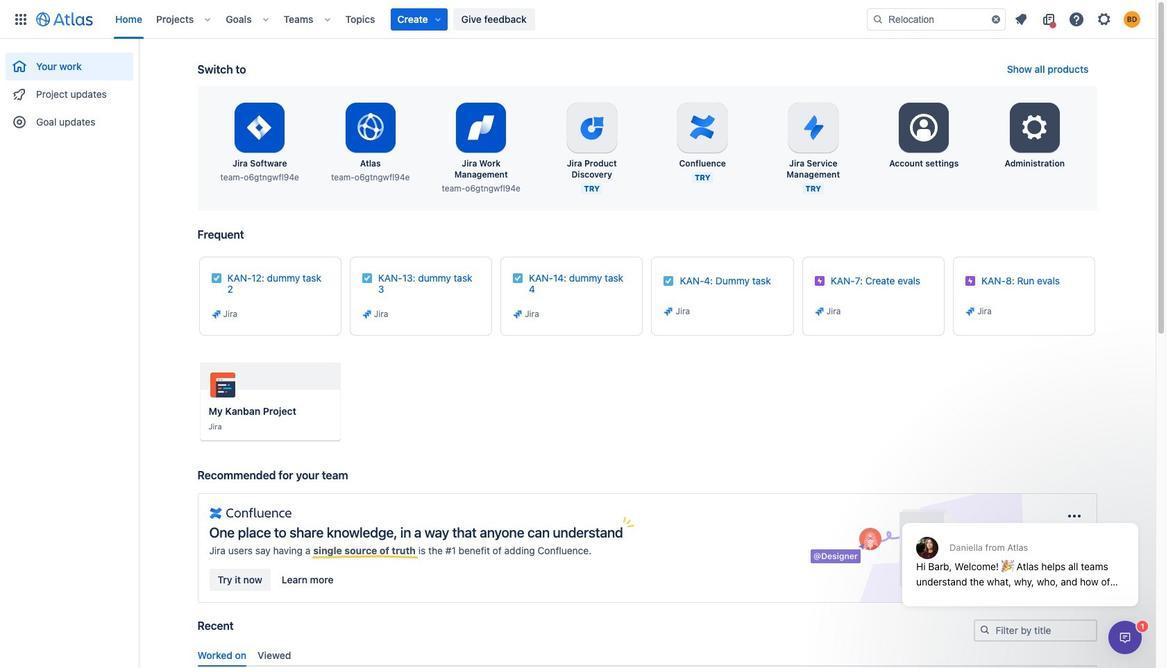 Task type: locate. For each thing, give the bounding box(es) containing it.
confluence image
[[209, 506, 292, 522], [209, 506, 292, 522]]

group
[[6, 39, 133, 140]]

None search field
[[868, 8, 1007, 30]]

jira image
[[664, 306, 675, 317], [815, 306, 826, 317], [966, 306, 977, 317], [362, 309, 373, 320]]

1 horizontal spatial settings image
[[1097, 11, 1114, 27]]

1 vertical spatial dialog
[[1109, 622, 1143, 655]]

banner
[[0, 0, 1157, 39]]

search image
[[873, 14, 884, 25]]

settings image
[[908, 111, 941, 144]]

0 vertical spatial dialog
[[896, 490, 1146, 618]]

settings image
[[1097, 11, 1114, 27], [1019, 111, 1052, 144]]

1 vertical spatial settings image
[[1019, 111, 1052, 144]]

tab list
[[192, 644, 1103, 667]]

0 horizontal spatial settings image
[[1019, 111, 1052, 144]]

switch to... image
[[13, 11, 29, 27]]

dialog
[[896, 490, 1146, 618], [1109, 622, 1143, 655]]

jira image
[[664, 306, 675, 317], [815, 306, 826, 317], [966, 306, 977, 317], [211, 309, 222, 320], [211, 309, 222, 320], [362, 309, 373, 320], [513, 309, 524, 320], [513, 309, 524, 320]]



Task type: vqa. For each thing, say whether or not it's contained in the screenshot.
tab list
yes



Task type: describe. For each thing, give the bounding box(es) containing it.
account image
[[1125, 11, 1141, 27]]

clear search session image
[[991, 14, 1002, 25]]

Filter by title field
[[976, 622, 1096, 641]]

help image
[[1069, 11, 1086, 27]]

Search field
[[868, 8, 1007, 30]]

notifications image
[[1013, 11, 1030, 27]]

0 vertical spatial settings image
[[1097, 11, 1114, 27]]

search image
[[980, 625, 991, 636]]

top element
[[8, 0, 868, 39]]

cross-flow recommendation banner element
[[198, 469, 1098, 620]]



